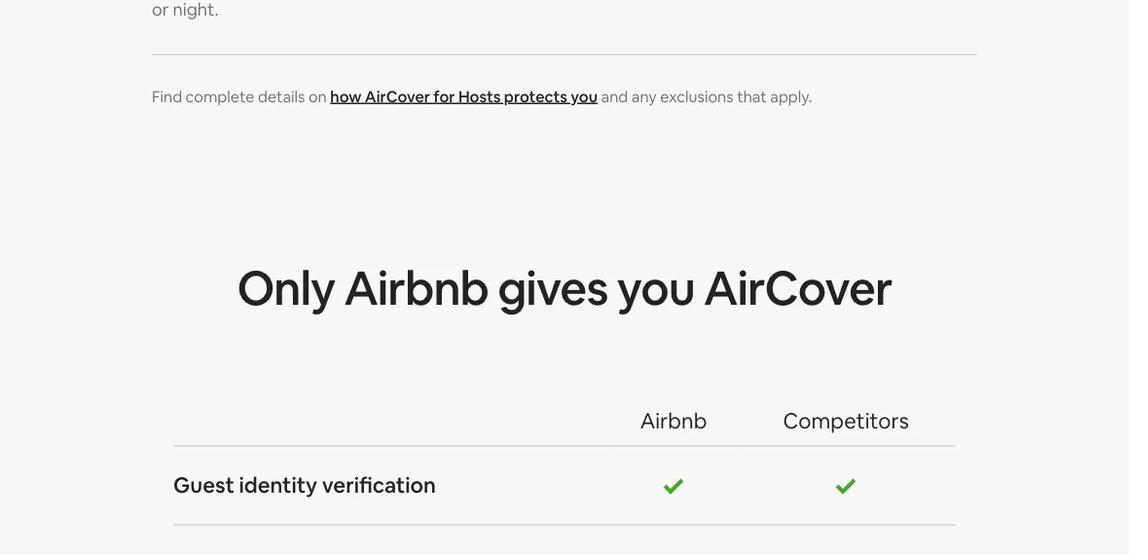 Task type: describe. For each thing, give the bounding box(es) containing it.
and
[[601, 86, 628, 106]]

identity
[[239, 471, 317, 499]]

guest
[[173, 471, 235, 499]]

protects
[[504, 86, 568, 106]]

verification
[[322, 471, 436, 499]]

any
[[632, 86, 657, 106]]

guest identity verification
[[173, 471, 436, 499]]

you aircover
[[617, 258, 893, 318]]

1 included image from the left
[[662, 474, 686, 497]]

how
[[330, 86, 362, 106]]

1 horizontal spatial airbnb
[[640, 407, 707, 434]]

details
[[258, 86, 305, 106]]

0 horizontal spatial airbnb
[[344, 258, 489, 318]]

on
[[309, 86, 327, 106]]

exclusions
[[660, 86, 734, 106]]



Task type: vqa. For each thing, say whether or not it's contained in the screenshot.
bottom 'Airbnb'
yes



Task type: locate. For each thing, give the bounding box(es) containing it.
1 vertical spatial airbnb
[[640, 407, 707, 434]]

2 included image from the left
[[835, 474, 858, 497]]

complete
[[186, 86, 255, 106]]

1 horizontal spatial included image
[[835, 474, 858, 497]]

hosts
[[459, 86, 501, 106]]

how aircover for hosts protects you link
[[330, 86, 598, 106]]

airbnb
[[344, 258, 489, 318], [640, 407, 707, 434]]

you
[[571, 86, 598, 106]]

competitors
[[783, 407, 909, 434]]

only
[[237, 258, 335, 318]]

0 horizontal spatial included image
[[662, 474, 686, 497]]

for
[[434, 86, 455, 106]]

aircover
[[365, 86, 430, 106]]

find complete details on how aircover for hosts protects you and any exclusions that apply.
[[152, 86, 812, 106]]

gives
[[498, 258, 608, 318]]

apply.
[[770, 86, 812, 106]]

that
[[737, 86, 767, 106]]

find
[[152, 86, 182, 106]]

only airbnb gives you aircover
[[237, 258, 893, 318]]

included image
[[662, 474, 686, 497], [835, 474, 858, 497]]

0 vertical spatial airbnb
[[344, 258, 489, 318]]



